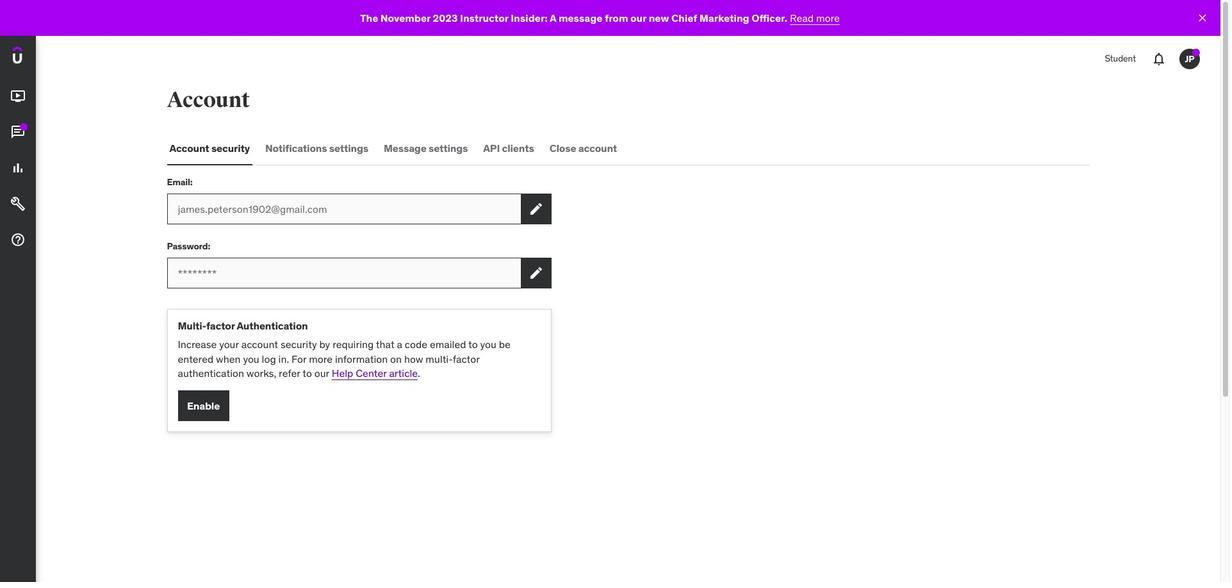 Task type: locate. For each thing, give the bounding box(es) containing it.
edit email image
[[529, 201, 544, 217]]

0 vertical spatial account
[[167, 87, 250, 113]]

multi-factor authentication
[[178, 319, 308, 332]]

0 vertical spatial account
[[579, 142, 617, 155]]

0 horizontal spatial account
[[242, 338, 278, 351]]

Email: text field
[[167, 194, 521, 224]]

clients
[[502, 142, 534, 155]]

account up account security
[[167, 87, 250, 113]]

help center article .
[[332, 367, 420, 380]]

by
[[320, 338, 330, 351]]

account
[[167, 87, 250, 113], [170, 142, 209, 155]]

2 medium image from the top
[[10, 232, 26, 248]]

the
[[360, 11, 378, 24]]

instructor
[[460, 11, 509, 24]]

more
[[817, 11, 840, 24], [309, 352, 333, 365]]

settings
[[329, 142, 369, 155], [429, 142, 468, 155]]

factor down emailed
[[453, 352, 480, 365]]

account
[[579, 142, 617, 155], [242, 338, 278, 351]]

0 horizontal spatial settings
[[329, 142, 369, 155]]

1 horizontal spatial account
[[579, 142, 617, 155]]

how
[[404, 352, 423, 365]]

1 vertical spatial to
[[303, 367, 312, 380]]

1 horizontal spatial factor
[[453, 352, 480, 365]]

settings right notifications
[[329, 142, 369, 155]]

jp
[[1186, 53, 1195, 64]]

officer.
[[752, 11, 788, 24]]

1 settings from the left
[[329, 142, 369, 155]]

1 horizontal spatial settings
[[429, 142, 468, 155]]

log
[[262, 352, 276, 365]]

you up works, at the left of the page
[[243, 352, 259, 365]]

authentication
[[178, 367, 244, 380]]

account up email:
[[170, 142, 209, 155]]

0 horizontal spatial our
[[315, 367, 329, 380]]

more down by
[[309, 352, 333, 365]]

notifications settings button
[[263, 133, 371, 164]]

more inside increase your account security by requiring that a code emailed to you be entered when you log in. for more information on how multi-factor authentication works, refer to our
[[309, 352, 333, 365]]

account up log
[[242, 338, 278, 351]]

medium image
[[10, 160, 26, 176], [10, 232, 26, 248]]

0 horizontal spatial security
[[212, 142, 250, 155]]

0 vertical spatial security
[[212, 142, 250, 155]]

settings for message settings
[[429, 142, 468, 155]]

2 vertical spatial medium image
[[10, 196, 26, 212]]

settings inside button
[[429, 142, 468, 155]]

settings for notifications settings
[[329, 142, 369, 155]]

message
[[384, 142, 427, 155]]

requiring
[[333, 338, 374, 351]]

0 horizontal spatial more
[[309, 352, 333, 365]]

marketing
[[700, 11, 750, 24]]

1 vertical spatial account
[[242, 338, 278, 351]]

0 vertical spatial to
[[469, 338, 478, 351]]

multi-
[[426, 352, 453, 365]]

0 vertical spatial medium image
[[10, 89, 26, 104]]

that
[[376, 338, 395, 351]]

2 medium image from the top
[[10, 124, 26, 140]]

factor inside increase your account security by requiring that a code emailed to you be entered when you log in. for more information on how multi-factor authentication works, refer to our
[[453, 352, 480, 365]]

our left new
[[631, 11, 647, 24]]

center
[[356, 367, 387, 380]]

1 horizontal spatial security
[[281, 338, 317, 351]]

2 settings from the left
[[429, 142, 468, 155]]

Password: password field
[[167, 258, 521, 289]]

1 horizontal spatial to
[[469, 338, 478, 351]]

medium image
[[10, 89, 26, 104], [10, 124, 26, 140], [10, 196, 26, 212]]

1 vertical spatial account
[[170, 142, 209, 155]]

account for account security
[[170, 142, 209, 155]]

security
[[212, 142, 250, 155], [281, 338, 317, 351]]

increase your account security by requiring that a code emailed to you be entered when you log in. for more information on how multi-factor authentication works, refer to our
[[178, 338, 511, 380]]

notifications settings
[[265, 142, 369, 155]]

.
[[418, 367, 420, 380]]

account for account
[[167, 87, 250, 113]]

0 vertical spatial you
[[481, 338, 497, 351]]

when
[[216, 352, 241, 365]]

3 medium image from the top
[[10, 196, 26, 212]]

enable button
[[178, 391, 229, 421]]

new
[[649, 11, 670, 24]]

jp link
[[1175, 44, 1206, 74]]

1 vertical spatial our
[[315, 367, 329, 380]]

to down for
[[303, 367, 312, 380]]

settings right message at the top left of page
[[429, 142, 468, 155]]

our
[[631, 11, 647, 24], [315, 367, 329, 380]]

1 vertical spatial medium image
[[10, 124, 26, 140]]

notifications image
[[1152, 51, 1167, 67]]

1 vertical spatial you
[[243, 352, 259, 365]]

1 vertical spatial more
[[309, 352, 333, 365]]

read
[[791, 11, 814, 24]]

0 vertical spatial factor
[[206, 319, 235, 332]]

factor
[[206, 319, 235, 332], [453, 352, 480, 365]]

to right emailed
[[469, 338, 478, 351]]

you
[[481, 338, 497, 351], [243, 352, 259, 365]]

1 horizontal spatial more
[[817, 11, 840, 24]]

authentication
[[237, 319, 308, 332]]

account right close
[[579, 142, 617, 155]]

settings inside button
[[329, 142, 369, 155]]

entered
[[178, 352, 214, 365]]

security inside account security button
[[212, 142, 250, 155]]

factor up your
[[206, 319, 235, 332]]

our left help
[[315, 367, 329, 380]]

1 vertical spatial medium image
[[10, 232, 26, 248]]

account inside button
[[170, 142, 209, 155]]

more right 'read'
[[817, 11, 840, 24]]

close account button
[[547, 133, 620, 164]]

0 vertical spatial medium image
[[10, 160, 26, 176]]

1 vertical spatial security
[[281, 338, 317, 351]]

1 vertical spatial factor
[[453, 352, 480, 365]]

message settings
[[384, 142, 468, 155]]

a
[[550, 11, 557, 24]]

0 horizontal spatial you
[[243, 352, 259, 365]]

article
[[389, 367, 418, 380]]

0 horizontal spatial to
[[303, 367, 312, 380]]

insider:
[[511, 11, 548, 24]]

2023
[[433, 11, 458, 24]]

you left be
[[481, 338, 497, 351]]

to
[[469, 338, 478, 351], [303, 367, 312, 380]]

0 vertical spatial our
[[631, 11, 647, 24]]



Task type: vqa. For each thing, say whether or not it's contained in the screenshot.
works,
yes



Task type: describe. For each thing, give the bounding box(es) containing it.
the november 2023 instructor insider: a message from our new chief marketing officer. read more
[[360, 11, 840, 24]]

our inside increase your account security by requiring that a code emailed to you be entered when you log in. for more information on how multi-factor authentication works, refer to our
[[315, 367, 329, 380]]

refer
[[279, 367, 301, 380]]

message
[[559, 11, 603, 24]]

1 medium image from the top
[[10, 160, 26, 176]]

you have alerts image
[[1193, 49, 1201, 56]]

a
[[397, 338, 403, 351]]

email:
[[167, 176, 193, 188]]

code
[[405, 338, 428, 351]]

0 vertical spatial more
[[817, 11, 840, 24]]

0 horizontal spatial factor
[[206, 319, 235, 332]]

password:
[[167, 240, 210, 252]]

close account
[[550, 142, 617, 155]]

account inside increase your account security by requiring that a code emailed to you be entered when you log in. for more information on how multi-factor authentication works, refer to our
[[242, 338, 278, 351]]

close
[[550, 142, 577, 155]]

help center article link
[[332, 367, 418, 380]]

1 horizontal spatial you
[[481, 338, 497, 351]]

1 medium image from the top
[[10, 89, 26, 104]]

in.
[[279, 352, 289, 365]]

student link
[[1098, 44, 1144, 74]]

account security
[[170, 142, 250, 155]]

increase
[[178, 338, 217, 351]]

help
[[332, 367, 353, 380]]

api clients
[[484, 142, 534, 155]]

november
[[381, 11, 431, 24]]

chief
[[672, 11, 698, 24]]

from
[[605, 11, 629, 24]]

api
[[484, 142, 500, 155]]

on
[[390, 352, 402, 365]]

works,
[[247, 367, 276, 380]]

close image
[[1197, 12, 1210, 24]]

information
[[335, 352, 388, 365]]

message settings button
[[382, 133, 471, 164]]

edit password image
[[529, 265, 544, 281]]

emailed
[[430, 338, 466, 351]]

student
[[1106, 53, 1137, 64]]

for
[[292, 352, 307, 365]]

enable
[[187, 399, 220, 412]]

account security button
[[167, 133, 253, 164]]

api clients button
[[481, 133, 537, 164]]

security inside increase your account security by requiring that a code emailed to you be entered when you log in. for more information on how multi-factor authentication works, refer to our
[[281, 338, 317, 351]]

1 horizontal spatial our
[[631, 11, 647, 24]]

udemy image
[[13, 46, 71, 68]]

account inside button
[[579, 142, 617, 155]]

be
[[499, 338, 511, 351]]

multi-
[[178, 319, 206, 332]]

your
[[219, 338, 239, 351]]

notifications
[[265, 142, 327, 155]]



